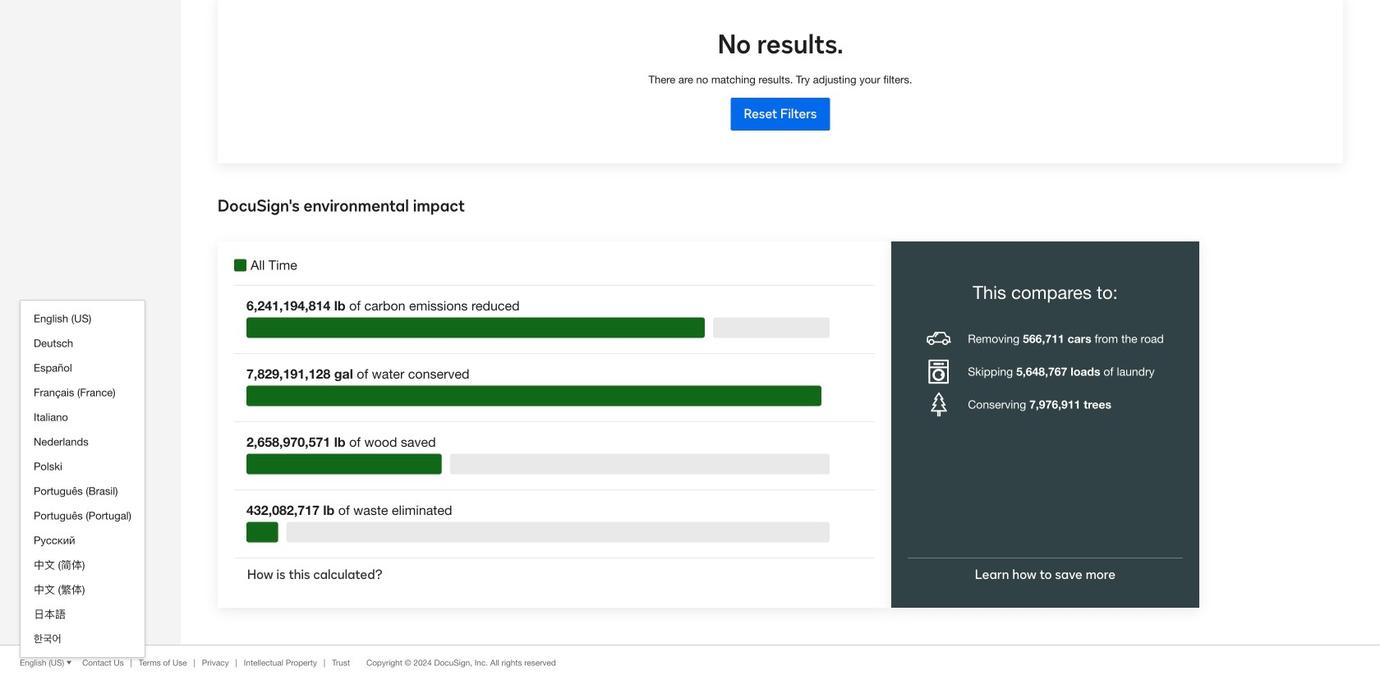 Task type: vqa. For each thing, say whether or not it's contained in the screenshot.
DocuSignLogo
no



Task type: describe. For each thing, give the bounding box(es) containing it.
more info region
[[0, 300, 1381, 681]]



Task type: locate. For each thing, give the bounding box(es) containing it.
language selector menu
[[21, 307, 145, 652]]



